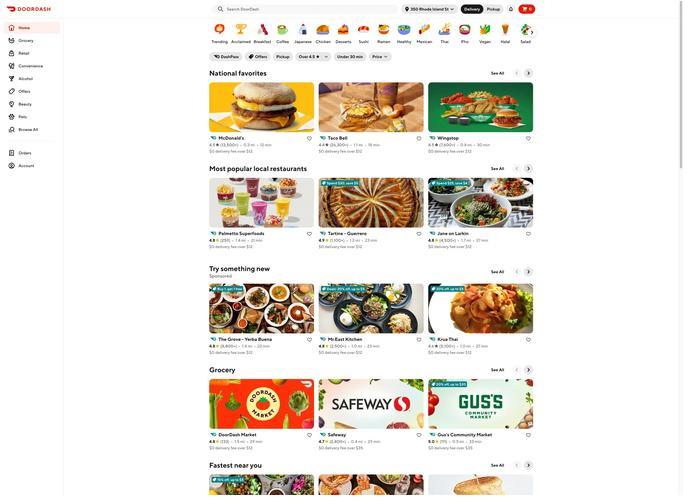 Task type: describe. For each thing, give the bounding box(es) containing it.
1 previous button of carousel image from the top
[[515, 166, 520, 172]]

next button of carousel image for third previous button of carousel icon from the top of the page
[[526, 463, 532, 469]]

previous button of carousel image for first next button of carousel icon from the bottom of the page
[[515, 269, 520, 275]]

notification bell image
[[509, 7, 514, 11]]

0 vertical spatial next button of carousel image
[[530, 30, 535, 35]]

3 next button of carousel image from the top
[[526, 269, 532, 275]]

Store search: begin typing to search for stores available on DoorDash text field
[[227, 6, 395, 12]]

next button of carousel image for first previous button of carousel image from the bottom of the page
[[526, 367, 532, 373]]

2 next button of carousel image from the top
[[526, 166, 532, 172]]



Task type: vqa. For each thing, say whether or not it's contained in the screenshot.
the top add one to cart image
no



Task type: locate. For each thing, give the bounding box(es) containing it.
1 vertical spatial previous button of carousel image
[[515, 269, 520, 275]]

next button of carousel image
[[530, 30, 535, 35], [526, 367, 532, 373], [526, 463, 532, 469]]

toggle order method (delivery or pickup) option group
[[461, 4, 504, 14]]

None button
[[461, 4, 484, 14], [481, 4, 504, 14], [461, 4, 484, 14], [481, 4, 504, 14]]

0 vertical spatial previous button of carousel image
[[515, 166, 520, 172]]

1 vertical spatial previous button of carousel image
[[515, 367, 520, 373]]

1 vertical spatial next button of carousel image
[[526, 367, 532, 373]]

1 next button of carousel image from the top
[[526, 70, 532, 76]]

0 vertical spatial previous button of carousel image
[[515, 70, 520, 76]]

2 vertical spatial next button of carousel image
[[526, 269, 532, 275]]

2 previous button of carousel image from the top
[[515, 269, 520, 275]]

next button of carousel image
[[526, 70, 532, 76], [526, 166, 532, 172], [526, 269, 532, 275]]

1 vertical spatial next button of carousel image
[[526, 166, 532, 172]]

previous button of carousel image for 3rd next button of carousel icon from the bottom
[[515, 70, 520, 76]]

previous button of carousel image
[[515, 70, 520, 76], [515, 269, 520, 275], [515, 463, 520, 469]]

2 vertical spatial next button of carousel image
[[526, 463, 532, 469]]

0 vertical spatial next button of carousel image
[[526, 70, 532, 76]]

2 vertical spatial previous button of carousel image
[[515, 463, 520, 469]]

3 previous button of carousel image from the top
[[515, 463, 520, 469]]

1 previous button of carousel image from the top
[[515, 70, 520, 76]]

2 previous button of carousel image from the top
[[515, 367, 520, 373]]

previous button of carousel image
[[515, 166, 520, 172], [515, 367, 520, 373]]



